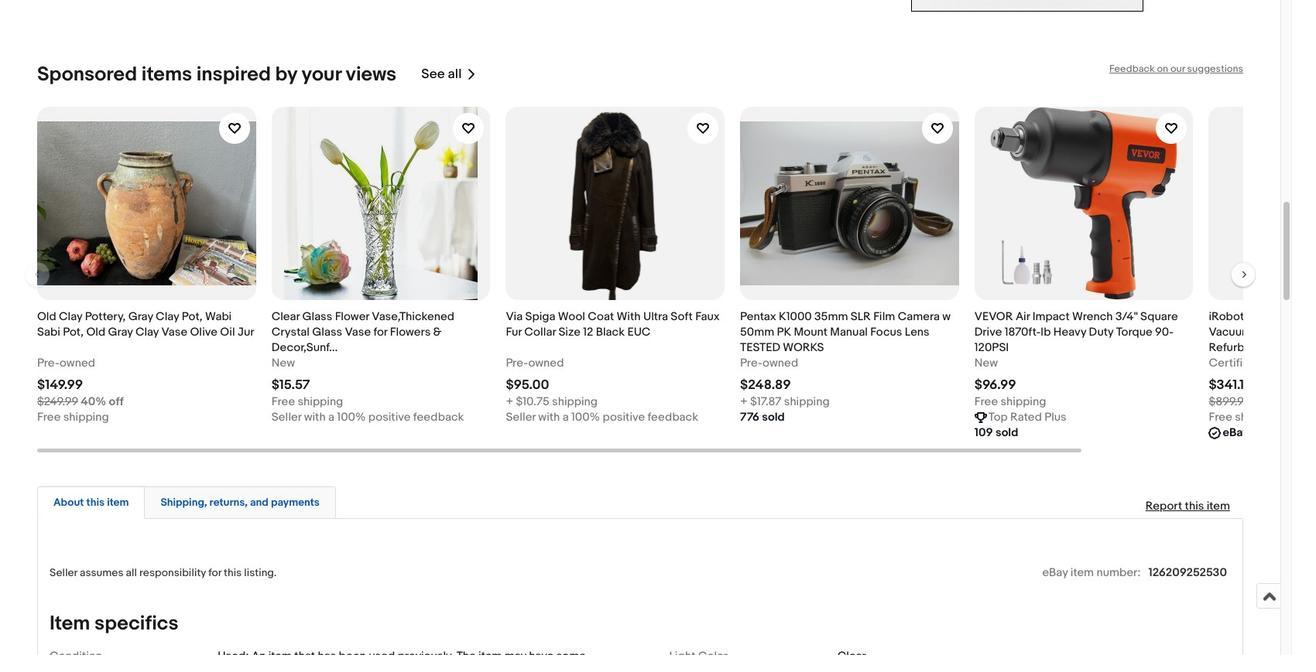 Task type: describe. For each thing, give the bounding box(es) containing it.
pottery,
[[85, 309, 126, 324]]

+ inside pre-owned $95.00 + $10.75 shipping seller with a 100% positive feedback
[[506, 395, 513, 409]]

for inside clear glass flower vase,thickened crystal glass vase for flowers & decor,sunf... new $15.57 free shipping seller with a 100% positive feedback
[[374, 325, 388, 340]]

clear glass flower vase,thickened crystal glass vase for flowers & decor,sunf... new $15.57 free shipping seller with a 100% positive feedback
[[272, 309, 464, 425]]

0 vertical spatial all
[[448, 67, 462, 82]]

ebay for ebay refurbis
[[1223, 426, 1249, 440]]

report
[[1146, 499, 1183, 514]]

about
[[53, 496, 84, 509]]

roomba
[[1247, 309, 1292, 324]]

12
[[583, 325, 594, 340]]

black
[[596, 325, 625, 340]]

owned inside pentax k1000 35mm slr film camera w 50mm pk mount manual focus lens tested works pre-owned $248.89 + $17.87 shipping 776 sold
[[763, 356, 799, 371]]

1 horizontal spatial item
[[1071, 566, 1094, 581]]

&
[[433, 325, 442, 340]]

776
[[740, 410, 760, 425]]

seller with a 100% positive feedback text field for $95.00
[[506, 410, 699, 426]]

refurbis
[[1252, 426, 1293, 440]]

coat
[[588, 309, 614, 324]]

and
[[250, 496, 269, 509]]

lb
[[1041, 325, 1051, 340]]

oil
[[220, 325, 235, 340]]

number:
[[1097, 566, 1141, 581]]

new text field for $15.57
[[272, 356, 295, 371]]

100% inside clear glass flower vase,thickened crystal glass vase for flowers & decor,sunf... new $15.57 free shipping seller with a 100% positive feedback
[[337, 410, 366, 425]]

suggestions
[[1188, 62, 1244, 75]]

ebay item number: 126209252530
[[1043, 566, 1228, 581]]

0 vertical spatial glass
[[302, 309, 332, 324]]

sponsored
[[37, 62, 137, 86]]

heavy
[[1054, 325, 1087, 340]]

shipping inside clear glass flower vase,thickened crystal glass vase for flowers & decor,sunf... new $15.57 free shipping seller with a 100% positive feedback
[[298, 395, 343, 409]]

seller inside pre-owned $95.00 + $10.75 shipping seller with a 100% positive feedback
[[506, 410, 536, 425]]

$95.00 text field
[[506, 378, 549, 393]]

clay left 'wabi'
[[156, 309, 179, 324]]

clear
[[272, 309, 300, 324]]

$95.00
[[506, 378, 549, 393]]

see all link
[[421, 62, 477, 86]]

pre-owned text field for $149.99
[[37, 356, 95, 371]]

$96.99
[[975, 378, 1017, 393]]

seller assumes all responsibility for this listing.
[[50, 567, 277, 580]]

about this item
[[53, 496, 129, 509]]

776 sold text field
[[740, 410, 785, 426]]

3/4"
[[1116, 309, 1138, 324]]

wabi
[[205, 309, 232, 324]]

shipping, returns, and payments button
[[161, 495, 320, 510]]

w
[[943, 309, 951, 324]]

Certified - Refur text field
[[1209, 356, 1293, 371]]

ebay for ebay item number: 126209252530
[[1043, 566, 1068, 581]]

refur
[[1267, 356, 1293, 371]]

shipping, returns, and payments
[[161, 496, 320, 509]]

flower
[[335, 309, 369, 324]]

free inside the pre-owned $149.99 $249.99 40% off free shipping
[[37, 410, 61, 425]]

$248.89
[[740, 378, 791, 393]]

works
[[783, 340, 824, 355]]

$249.99
[[37, 395, 78, 409]]

torque
[[1117, 325, 1153, 340]]

slr
[[851, 309, 871, 324]]

old clay pottery, gray clay pot, wabi sabi pot, old gray clay vase olive oil jur
[[37, 309, 254, 340]]

clay left olive
[[135, 325, 159, 340]]

assumes
[[80, 567, 124, 580]]

crystal
[[272, 325, 310, 340]]

120psi
[[975, 340, 1009, 355]]

via spiga wool coat with ultra soft faux fur collar size 12 black euc
[[506, 309, 720, 340]]

seller with a 100% positive feedback text field for $15.57
[[272, 410, 464, 426]]

your
[[302, 62, 341, 86]]

vase inside clear glass flower vase,thickened crystal glass vase for flowers & decor,sunf... new $15.57 free shipping seller with a 100% positive feedback
[[345, 325, 371, 340]]

Top Rated Plus text field
[[989, 410, 1067, 426]]

free shipping text field down $899.99
[[1209, 410, 1281, 426]]

impact
[[1033, 309, 1070, 324]]

109 sold text field
[[975, 426, 1019, 441]]

pentax k1000 35mm slr film camera w 50mm pk mount manual focus lens tested works pre-owned $248.89 + $17.87 shipping 776 sold
[[740, 309, 951, 425]]

shipping inside the pre-owned $149.99 $249.99 40% off free shipping
[[63, 410, 109, 425]]

positive inside pre-owned $95.00 + $10.75 shipping seller with a 100% positive feedback
[[603, 410, 645, 425]]

k1000
[[779, 309, 812, 324]]

a inside clear glass flower vase,thickened crystal glass vase for flowers & decor,sunf... new $15.57 free shipping seller with a 100% positive feedback
[[328, 410, 335, 425]]

focus
[[871, 325, 903, 340]]

about this item button
[[53, 495, 129, 510]]

listing.
[[244, 567, 277, 580]]

$149.99 text field
[[37, 378, 83, 393]]

tab list containing about this item
[[37, 484, 1244, 519]]

item for about this item
[[107, 496, 129, 509]]

sold inside pentax k1000 35mm slr film camera w 50mm pk mount manual focus lens tested works pre-owned $248.89 + $17.87 shipping 776 sold
[[762, 410, 785, 425]]

+ $10.75 shipping text field
[[506, 395, 598, 410]]

with inside clear glass flower vase,thickened crystal glass vase for flowers & decor,sunf... new $15.57 free shipping seller with a 100% positive feedback
[[304, 410, 326, 425]]

new inside clear glass flower vase,thickened crystal glass vase for flowers & decor,sunf... new $15.57 free shipping seller with a 100% positive feedback
[[272, 356, 295, 371]]

report this item
[[1146, 499, 1231, 514]]

0 horizontal spatial all
[[126, 567, 137, 580]]

inspired
[[197, 62, 271, 86]]

1 vertical spatial gray
[[108, 325, 133, 340]]

35mm
[[815, 309, 848, 324]]

sabi
[[37, 325, 60, 340]]

air
[[1016, 309, 1030, 324]]

90-
[[1156, 325, 1174, 340]]

0 horizontal spatial pot,
[[63, 325, 84, 340]]

$149.99
[[37, 378, 83, 393]]

our
[[1171, 62, 1185, 75]]

shipping inside pentax k1000 35mm slr film camera w 50mm pk mount manual focus lens tested works pre-owned $248.89 + $17.87 shipping 776 sold
[[784, 395, 830, 409]]

this for report
[[1185, 499, 1205, 514]]

items
[[142, 62, 192, 86]]

seller inside clear glass flower vase,thickened crystal glass vase for flowers & decor,sunf... new $15.57 free shipping seller with a 100% positive feedback
[[272, 410, 302, 425]]

by
[[275, 62, 297, 86]]

certified
[[1209, 356, 1257, 371]]

previous price $899.99 62% off text field
[[1209, 395, 1293, 410]]

1 vertical spatial glass
[[312, 325, 342, 340]]

euc
[[628, 325, 651, 340]]

advertisement region
[[911, 0, 1144, 11]]

ebay refurbis
[[1223, 426, 1293, 440]]

wrench
[[1073, 309, 1113, 324]]

109 sold
[[975, 426, 1019, 440]]

wool
[[558, 309, 585, 324]]

item
[[50, 612, 90, 636]]

report this item link
[[1138, 491, 1238, 522]]

see all
[[421, 67, 462, 82]]



Task type: locate. For each thing, give the bounding box(es) containing it.
shipping,
[[161, 496, 207, 509]]

0 vertical spatial for
[[374, 325, 388, 340]]

Free shipping text field
[[272, 395, 343, 410], [975, 395, 1047, 410], [37, 410, 109, 426], [1209, 410, 1281, 426]]

pre- inside the pre-owned $149.99 $249.99 40% off free shipping
[[37, 356, 60, 371]]

eBay Refurbis text field
[[1223, 426, 1293, 441]]

feedback
[[1110, 62, 1155, 75]]

free down $899.99
[[1209, 410, 1233, 425]]

ebay inside text field
[[1223, 426, 1249, 440]]

$248.89 text field
[[740, 378, 791, 393]]

old down pottery,
[[86, 325, 105, 340]]

1 100% from the left
[[337, 410, 366, 425]]

collar
[[525, 325, 556, 340]]

free inside vevor air impact wrench 3/4" square drive 1870ft-lb heavy duty torque 90- 120psi new $96.99 free shipping
[[975, 395, 998, 409]]

shipping down $15.57 text box
[[298, 395, 343, 409]]

item for report this item
[[1207, 499, 1231, 514]]

drive
[[975, 325, 1002, 340]]

0 horizontal spatial seller with a 100% positive feedback text field
[[272, 410, 464, 426]]

via
[[506, 309, 523, 324]]

rated
[[1011, 410, 1042, 425]]

all right assumes
[[126, 567, 137, 580]]

item right report
[[1207, 499, 1231, 514]]

seller
[[272, 410, 302, 425], [506, 410, 536, 425], [50, 567, 77, 580]]

shipping right $17.87
[[784, 395, 830, 409]]

with
[[617, 309, 641, 324]]

Seller with a 100% positive feedback text field
[[272, 410, 464, 426], [506, 410, 699, 426]]

2 horizontal spatial seller
[[506, 410, 536, 425]]

film
[[874, 309, 896, 324]]

0 horizontal spatial owned
[[60, 356, 95, 371]]

sold
[[762, 410, 785, 425], [996, 426, 1019, 440]]

glass up decor,sunf...
[[312, 325, 342, 340]]

1 pre- from the left
[[37, 356, 60, 371]]

pre- down tested
[[740, 356, 763, 371]]

item specifics
[[50, 612, 179, 636]]

top
[[989, 410, 1008, 425]]

1 horizontal spatial this
[[224, 567, 242, 580]]

feedback
[[413, 410, 464, 425], [648, 410, 699, 425]]

free down $96.99 text field
[[975, 395, 998, 409]]

1 vertical spatial ebay
[[1043, 566, 1068, 581]]

2 horizontal spatial pre-
[[740, 356, 763, 371]]

2 horizontal spatial item
[[1207, 499, 1231, 514]]

mount
[[794, 325, 828, 340]]

2 horizontal spatial owned
[[763, 356, 799, 371]]

0 horizontal spatial item
[[107, 496, 129, 509]]

with inside pre-owned $95.00 + $10.75 shipping seller with a 100% positive feedback
[[539, 410, 560, 425]]

for right responsibility
[[208, 567, 221, 580]]

1 horizontal spatial owned
[[528, 356, 564, 371]]

vase
[[161, 325, 188, 340], [345, 325, 371, 340]]

+ up 776
[[740, 395, 748, 409]]

item
[[107, 496, 129, 509], [1207, 499, 1231, 514], [1071, 566, 1094, 581]]

shipping up ebay refurbis
[[1235, 410, 1281, 425]]

new text field down 120psi
[[975, 356, 998, 371]]

a
[[328, 410, 335, 425], [563, 410, 569, 425]]

ebay left number:
[[1043, 566, 1068, 581]]

owned up $149.99 text box
[[60, 356, 95, 371]]

2 owned from the left
[[528, 356, 564, 371]]

40%
[[81, 395, 106, 409]]

camera
[[898, 309, 940, 324]]

owned for $95.00
[[528, 356, 564, 371]]

1 vase from the left
[[161, 325, 188, 340]]

gray
[[128, 309, 153, 324], [108, 325, 133, 340]]

old
[[37, 309, 56, 324], [86, 325, 105, 340]]

1 vertical spatial all
[[126, 567, 137, 580]]

$96.99 text field
[[975, 378, 1017, 393]]

0 horizontal spatial new text field
[[272, 356, 295, 371]]

2 with from the left
[[539, 410, 560, 425]]

pre- up $149.99 text box
[[37, 356, 60, 371]]

vase down the flower
[[345, 325, 371, 340]]

3 owned from the left
[[763, 356, 799, 371]]

See all text field
[[421, 67, 462, 82]]

glass
[[302, 309, 332, 324], [312, 325, 342, 340]]

views
[[346, 62, 397, 86]]

off
[[109, 395, 124, 409]]

1 a from the left
[[328, 410, 335, 425]]

0 horizontal spatial this
[[86, 496, 105, 509]]

clay up sabi
[[59, 309, 82, 324]]

1 seller with a 100% positive feedback text field from the left
[[272, 410, 464, 426]]

1 + from the left
[[506, 395, 513, 409]]

glass up "crystal"
[[302, 309, 332, 324]]

1 horizontal spatial positive
[[603, 410, 645, 425]]

2 + from the left
[[740, 395, 748, 409]]

shipping inside pre-owned $95.00 + $10.75 shipping seller with a 100% positive feedback
[[552, 395, 598, 409]]

1 new from the left
[[272, 356, 295, 371]]

+ inside pentax k1000 35mm slr film camera w 50mm pk mount manual focus lens tested works pre-owned $248.89 + $17.87 shipping 776 sold
[[740, 395, 748, 409]]

owned inside pre-owned $95.00 + $10.75 shipping seller with a 100% positive feedback
[[528, 356, 564, 371]]

duty
[[1089, 325, 1114, 340]]

0 horizontal spatial positive
[[368, 410, 411, 425]]

1 horizontal spatial a
[[563, 410, 569, 425]]

1 pre-owned text field from the left
[[37, 356, 95, 371]]

pre- inside pre-owned $95.00 + $10.75 shipping seller with a 100% positive feedback
[[506, 356, 528, 371]]

vevor
[[975, 309, 1013, 324]]

$15.57
[[272, 378, 310, 393]]

pot,
[[182, 309, 203, 324], [63, 325, 84, 340]]

positive inside clear glass flower vase,thickened crystal glass vase for flowers & decor,sunf... new $15.57 free shipping seller with a 100% positive feedback
[[368, 410, 411, 425]]

+ $17.87 shipping text field
[[740, 395, 830, 410]]

1 horizontal spatial vase
[[345, 325, 371, 340]]

payments
[[271, 496, 320, 509]]

New text field
[[272, 356, 295, 371], [975, 356, 998, 371]]

126209252530
[[1149, 566, 1228, 581]]

2 100% from the left
[[572, 410, 600, 425]]

0 vertical spatial old
[[37, 309, 56, 324]]

1 vertical spatial pot,
[[63, 325, 84, 340]]

soft
[[671, 309, 693, 324]]

1 horizontal spatial ebay
[[1223, 426, 1249, 440]]

109
[[975, 426, 993, 440]]

1 horizontal spatial feedback
[[648, 410, 699, 425]]

with down $10.75
[[539, 410, 560, 425]]

item right about
[[107, 496, 129, 509]]

0 horizontal spatial sold
[[762, 410, 785, 425]]

1 feedback from the left
[[413, 410, 464, 425]]

2 horizontal spatial this
[[1185, 499, 1205, 514]]

on
[[1157, 62, 1169, 75]]

2 vase from the left
[[345, 325, 371, 340]]

new inside vevor air impact wrench 3/4" square drive 1870ft-lb heavy duty torque 90- 120psi new $96.99 free shipping
[[975, 356, 998, 371]]

shipping up rated
[[1001, 395, 1047, 409]]

shipping inside "irobot roomba  certified - refur $341.16 $899.99 free shipping"
[[1235, 410, 1281, 425]]

$341.16
[[1209, 378, 1253, 393]]

Pre-owned text field
[[506, 356, 564, 371]]

2 pre-owned text field from the left
[[740, 356, 799, 371]]

owned up $95.00
[[528, 356, 564, 371]]

1 horizontal spatial seller with a 100% positive feedback text field
[[506, 410, 699, 426]]

owned inside the pre-owned $149.99 $249.99 40% off free shipping
[[60, 356, 95, 371]]

1 vertical spatial old
[[86, 325, 105, 340]]

3 pre- from the left
[[740, 356, 763, 371]]

size
[[559, 325, 581, 340]]

1 owned from the left
[[60, 356, 95, 371]]

seller down $15.57 text box
[[272, 410, 302, 425]]

1 horizontal spatial sold
[[996, 426, 1019, 440]]

this for about
[[86, 496, 105, 509]]

vase left olive
[[161, 325, 188, 340]]

0 vertical spatial sold
[[762, 410, 785, 425]]

sold inside text box
[[996, 426, 1019, 440]]

1 horizontal spatial 100%
[[572, 410, 600, 425]]

manual
[[830, 325, 868, 340]]

previous price $249.99 40% off text field
[[37, 395, 124, 410]]

0 horizontal spatial 100%
[[337, 410, 366, 425]]

2 feedback from the left
[[648, 410, 699, 425]]

for left "flowers"
[[374, 325, 388, 340]]

olive
[[190, 325, 218, 340]]

seller down $10.75
[[506, 410, 536, 425]]

new down 120psi
[[975, 356, 998, 371]]

0 horizontal spatial pre-owned text field
[[37, 356, 95, 371]]

specifics
[[95, 612, 179, 636]]

sponsored items inspired by your views
[[37, 62, 397, 86]]

free shipping text field down $249.99
[[37, 410, 109, 426]]

50mm
[[740, 325, 775, 340]]

vase,thickened
[[372, 309, 455, 324]]

vase inside 'old clay pottery, gray clay pot, wabi sabi pot, old gray clay vase olive oil jur'
[[161, 325, 188, 340]]

feedback on our suggestions link
[[1110, 62, 1244, 75]]

new up $15.57
[[272, 356, 295, 371]]

sold down top
[[996, 426, 1019, 440]]

0 horizontal spatial for
[[208, 567, 221, 580]]

free inside clear glass flower vase,thickened crystal glass vase for flowers & decor,sunf... new $15.57 free shipping seller with a 100% positive feedback
[[272, 395, 295, 409]]

free down $15.57 text box
[[272, 395, 295, 409]]

shipping down the 40%
[[63, 410, 109, 425]]

1 horizontal spatial with
[[539, 410, 560, 425]]

0 horizontal spatial new
[[272, 356, 295, 371]]

this
[[86, 496, 105, 509], [1185, 499, 1205, 514], [224, 567, 242, 580]]

1 horizontal spatial pre-owned text field
[[740, 356, 799, 371]]

+
[[506, 395, 513, 409], [740, 395, 748, 409]]

lens
[[905, 325, 930, 340]]

sold down $17.87
[[762, 410, 785, 425]]

this inside button
[[86, 496, 105, 509]]

1 horizontal spatial new
[[975, 356, 998, 371]]

pre- inside pentax k1000 35mm slr film camera w 50mm pk mount manual focus lens tested works pre-owned $248.89 + $17.87 shipping 776 sold
[[740, 356, 763, 371]]

tab list
[[37, 484, 1244, 519]]

2 seller with a 100% positive feedback text field from the left
[[506, 410, 699, 426]]

gray right pottery,
[[128, 309, 153, 324]]

with down $15.57 text box
[[304, 410, 326, 425]]

pre-owned text field down tested
[[740, 356, 799, 371]]

with
[[304, 410, 326, 425], [539, 410, 560, 425]]

1 horizontal spatial +
[[740, 395, 748, 409]]

pentax
[[740, 309, 777, 324]]

0 horizontal spatial a
[[328, 410, 335, 425]]

ebay down $899.99
[[1223, 426, 1249, 440]]

returns,
[[210, 496, 248, 509]]

pk
[[777, 325, 792, 340]]

1 horizontal spatial for
[[374, 325, 388, 340]]

$341.16 text field
[[1209, 378, 1253, 393]]

spiga
[[525, 309, 556, 324]]

0 vertical spatial ebay
[[1223, 426, 1249, 440]]

1 with from the left
[[304, 410, 326, 425]]

100%
[[337, 410, 366, 425], [572, 410, 600, 425]]

1 horizontal spatial new text field
[[975, 356, 998, 371]]

this left listing.
[[224, 567, 242, 580]]

irobot
[[1209, 309, 1245, 324]]

top rated plus
[[989, 410, 1067, 425]]

0 horizontal spatial vase
[[161, 325, 188, 340]]

free shipping text field down $15.57 text box
[[272, 395, 343, 410]]

2 new from the left
[[975, 356, 998, 371]]

1 horizontal spatial seller
[[272, 410, 302, 425]]

new text field for $96.99
[[975, 356, 998, 371]]

pre- for $149.99
[[37, 356, 60, 371]]

1 horizontal spatial old
[[86, 325, 105, 340]]

2 a from the left
[[563, 410, 569, 425]]

0 horizontal spatial old
[[37, 309, 56, 324]]

1 horizontal spatial pre-
[[506, 356, 528, 371]]

pre- up $95.00 text field
[[506, 356, 528, 371]]

pre-owned $149.99 $249.99 40% off free shipping
[[37, 356, 124, 425]]

100% inside pre-owned $95.00 + $10.75 shipping seller with a 100% positive feedback
[[572, 410, 600, 425]]

this right report
[[1185, 499, 1205, 514]]

feedback inside pre-owned $95.00 + $10.75 shipping seller with a 100% positive feedback
[[648, 410, 699, 425]]

old up sabi
[[37, 309, 56, 324]]

responsibility
[[139, 567, 206, 580]]

pre-owned text field for $248.89
[[740, 356, 799, 371]]

a inside pre-owned $95.00 + $10.75 shipping seller with a 100% positive feedback
[[563, 410, 569, 425]]

0 horizontal spatial with
[[304, 410, 326, 425]]

decor,sunf...
[[272, 340, 338, 355]]

$899.99
[[1209, 395, 1251, 409]]

new text field up $15.57
[[272, 356, 295, 371]]

1 vertical spatial for
[[208, 567, 221, 580]]

gray down pottery,
[[108, 325, 133, 340]]

0 horizontal spatial pre-
[[37, 356, 60, 371]]

pre-owned text field up $149.99
[[37, 356, 95, 371]]

owned
[[60, 356, 95, 371], [528, 356, 564, 371], [763, 356, 799, 371]]

seller left assumes
[[50, 567, 77, 580]]

all right see
[[448, 67, 462, 82]]

owned for $149.99
[[60, 356, 95, 371]]

see
[[421, 67, 445, 82]]

Pre-owned text field
[[37, 356, 95, 371], [740, 356, 799, 371]]

pot, right sabi
[[63, 325, 84, 340]]

0 vertical spatial gray
[[128, 309, 153, 324]]

$17.87
[[751, 395, 782, 409]]

irobot roomba  certified - refur $341.16 $899.99 free shipping
[[1209, 309, 1293, 425]]

0 horizontal spatial +
[[506, 395, 513, 409]]

0 vertical spatial pot,
[[182, 309, 203, 324]]

1 horizontal spatial pot,
[[182, 309, 203, 324]]

shipping
[[298, 395, 343, 409], [552, 395, 598, 409], [784, 395, 830, 409], [1001, 395, 1047, 409], [63, 410, 109, 425], [1235, 410, 1281, 425]]

2 positive from the left
[[603, 410, 645, 425]]

0 horizontal spatial feedback
[[413, 410, 464, 425]]

-
[[1260, 356, 1264, 371]]

1 new text field from the left
[[272, 356, 295, 371]]

faux
[[696, 309, 720, 324]]

this right about
[[86, 496, 105, 509]]

feedback inside clear glass flower vase,thickened crystal glass vase for flowers & decor,sunf... new $15.57 free shipping seller with a 100% positive feedback
[[413, 410, 464, 425]]

0 horizontal spatial ebay
[[1043, 566, 1068, 581]]

shipping right $10.75
[[552, 395, 598, 409]]

2 pre- from the left
[[506, 356, 528, 371]]

0 horizontal spatial seller
[[50, 567, 77, 580]]

+ left $10.75
[[506, 395, 513, 409]]

item inside button
[[107, 496, 129, 509]]

shipping inside vevor air impact wrench 3/4" square drive 1870ft-lb heavy duty torque 90- 120psi new $96.99 free shipping
[[1001, 395, 1047, 409]]

1 vertical spatial sold
[[996, 426, 1019, 440]]

item left number:
[[1071, 566, 1094, 581]]

2 new text field from the left
[[975, 356, 998, 371]]

pot, up olive
[[182, 309, 203, 324]]

1 horizontal spatial all
[[448, 67, 462, 82]]

free down $249.99
[[37, 410, 61, 425]]

owned down tested
[[763, 356, 799, 371]]

free shipping text field down $96.99 text field
[[975, 395, 1047, 410]]

free inside "irobot roomba  certified - refur $341.16 $899.99 free shipping"
[[1209, 410, 1233, 425]]

$10.75
[[516, 395, 550, 409]]

pre- for $95.00
[[506, 356, 528, 371]]

$15.57 text field
[[272, 378, 310, 393]]

tested
[[740, 340, 781, 355]]

1 positive from the left
[[368, 410, 411, 425]]



Task type: vqa. For each thing, say whether or not it's contained in the screenshot.
to
no



